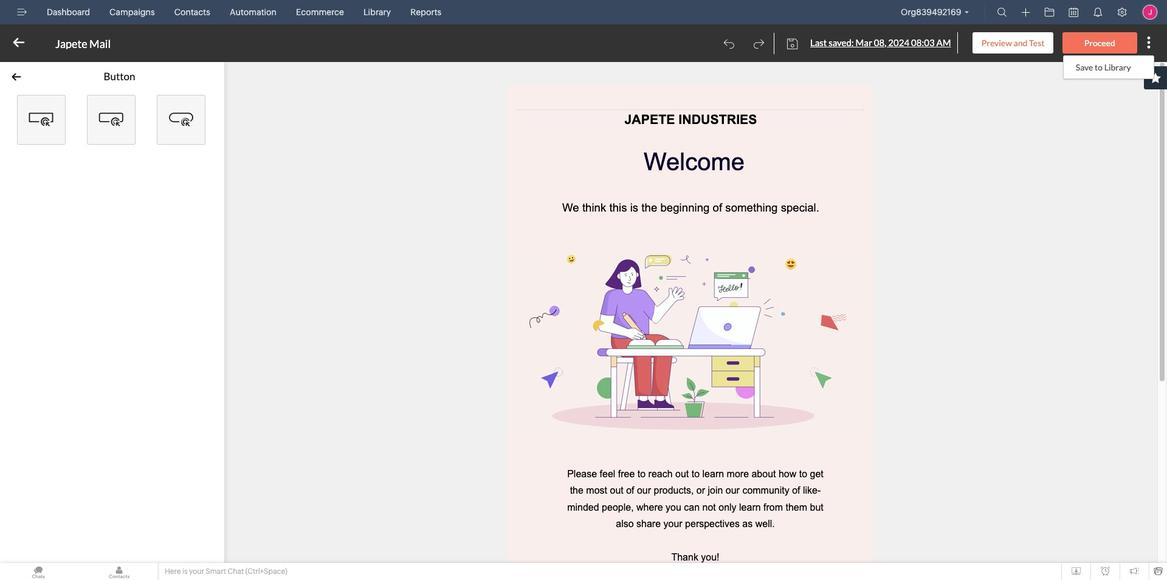 Task type: locate. For each thing, give the bounding box(es) containing it.
campaigns
[[110, 7, 155, 17]]

contacts image
[[81, 563, 158, 580]]

notifications image
[[1093, 7, 1103, 17]]

quick actions image
[[1022, 8, 1030, 17]]

library link
[[359, 0, 396, 24]]

automation link
[[225, 0, 282, 24]]

smart
[[206, 567, 226, 576]]

configure settings image
[[1118, 7, 1127, 17]]

contacts link
[[169, 0, 215, 24]]

reports
[[411, 7, 442, 17]]

ecommerce link
[[291, 0, 349, 24]]

campaigns link
[[105, 0, 160, 24]]

ecommerce
[[296, 7, 344, 17]]

dashboard
[[47, 7, 90, 17]]



Task type: describe. For each thing, give the bounding box(es) containing it.
dashboard link
[[42, 0, 95, 24]]

chat
[[228, 567, 244, 576]]

folder image
[[1045, 7, 1055, 17]]

library
[[364, 7, 391, 17]]

automation
[[230, 7, 277, 17]]

chats image
[[0, 563, 77, 580]]

your
[[189, 567, 204, 576]]

(ctrl+space)
[[245, 567, 287, 576]]

here
[[165, 567, 181, 576]]

org839492169
[[901, 7, 962, 17]]

is
[[182, 567, 188, 576]]

reports link
[[406, 0, 446, 24]]

contacts
[[174, 7, 210, 17]]

here is your smart chat (ctrl+space)
[[165, 567, 287, 576]]

calendar image
[[1069, 7, 1079, 17]]

search image
[[998, 7, 1007, 17]]



Task type: vqa. For each thing, say whether or not it's contained in the screenshot.
In Trial Upgrade
no



